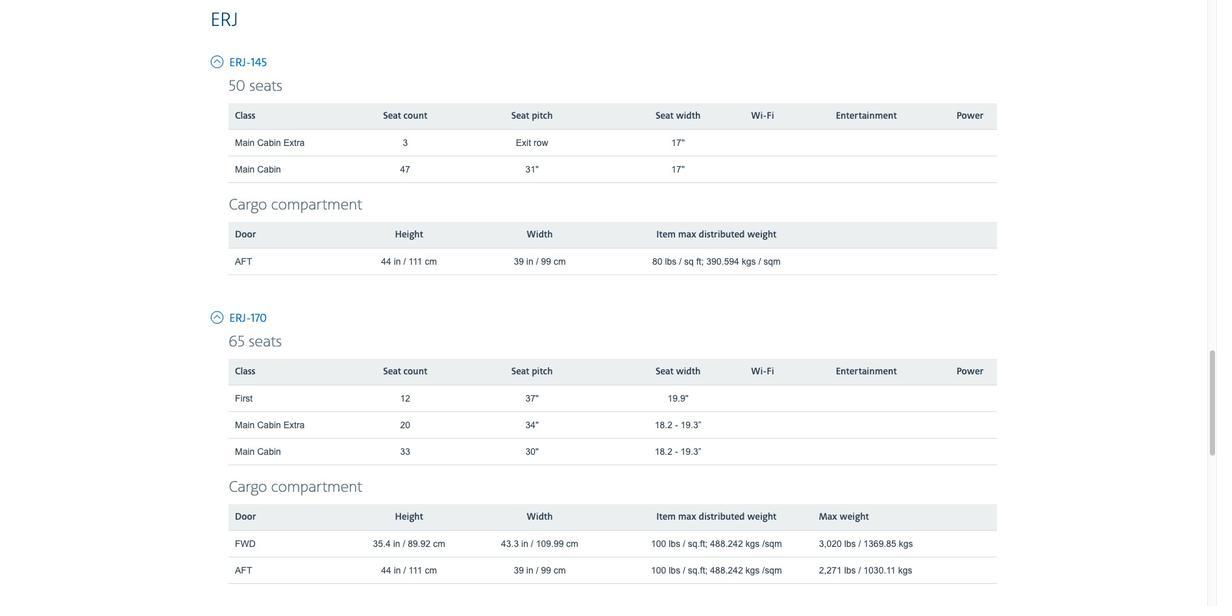 Task type: describe. For each thing, give the bounding box(es) containing it.
max weight
[[819, 511, 869, 523]]

aft for door
[[235, 256, 252, 267]]

large image for 65 seats
[[210, 308, 227, 325]]

390.594
[[707, 256, 739, 267]]

44 in / 111 cm for 35.4 in / 89.92 cm
[[381, 565, 437, 576]]

100 lbs / sq.ft; 488.242 kgs /sqm for 2,271
[[651, 565, 782, 576]]

44 for 35.4 in / 89.92 cm
[[381, 565, 391, 576]]

main for 47
[[235, 164, 255, 174]]

100 lbs / sq.ft; 488.242 kgs /sqm for 3,020
[[651, 539, 782, 549]]

2,271 lbs / 1030.11 kgs
[[819, 565, 913, 576]]

/sqm for 3,020
[[762, 539, 782, 549]]

50
[[229, 77, 246, 96]]

99 for width
[[541, 256, 551, 267]]

33
[[400, 447, 410, 457]]

seat width for 50 seats
[[656, 110, 701, 122]]

seat width for 65 seats
[[656, 366, 701, 378]]

111 for height
[[409, 256, 422, 267]]

19.3" for 30"
[[681, 447, 702, 457]]

ft;
[[697, 256, 704, 267]]

item for 65 seats
[[657, 511, 676, 523]]

power for 50 seats
[[957, 110, 984, 122]]

seat count for 50 seats
[[383, 110, 428, 122]]

height for 50 seats
[[395, 229, 423, 241]]

main for 20
[[235, 420, 255, 430]]

89.92
[[408, 539, 431, 549]]

distributed for 65 seats
[[699, 511, 745, 523]]

erj
[[210, 8, 239, 32]]

erj-145
[[229, 56, 267, 70]]

item max distributed weight for 65 seats
[[657, 511, 777, 523]]

cargo compartment for 50 seats
[[229, 196, 362, 215]]

sq
[[684, 256, 694, 267]]

- for 30"
[[675, 447, 678, 457]]

weight for 50 seats
[[747, 229, 777, 241]]

17" for 31"
[[672, 164, 685, 174]]

cargo compartment for 65 seats
[[229, 478, 362, 497]]

39 for 43.3 in / 109.99 cm
[[514, 565, 524, 576]]

seat pitch for 50 seats
[[511, 110, 553, 122]]

sq.ft; for 3,020
[[688, 539, 708, 549]]

39 in / 99 cm for 43.3 in / 109.99 cm
[[514, 565, 566, 576]]

99 for 43.3 in / 109.99 cm
[[541, 565, 551, 576]]

item max distributed weight for 50 seats
[[657, 229, 777, 241]]

47
[[400, 164, 410, 174]]

50 seats
[[229, 77, 283, 96]]

extra for 20
[[284, 420, 305, 430]]

width for 50 seats
[[527, 229, 553, 241]]

compartment for 50 seats
[[271, 196, 362, 215]]

exit row
[[516, 137, 548, 148]]

pitch for 65 seats
[[532, 366, 553, 378]]

2,271
[[819, 565, 842, 576]]

44 for height
[[381, 256, 391, 267]]

/sqm for 2,271
[[762, 565, 782, 576]]

class for 50
[[235, 110, 256, 122]]

max for 65 seats
[[678, 511, 697, 523]]

max
[[819, 511, 838, 523]]

18.2 - 19.3" for 30"
[[655, 447, 702, 457]]

wi-fi for 50 seats
[[751, 110, 774, 122]]

18.2 for 34"
[[655, 420, 673, 430]]

3
[[403, 137, 408, 148]]

34"
[[526, 420, 539, 430]]

35.4 in / 89.92 cm
[[373, 539, 445, 549]]

100 for 39 in / 99 cm
[[651, 565, 666, 576]]

wi- for 65 seats
[[751, 366, 767, 378]]

door for 50
[[235, 229, 256, 241]]



Task type: locate. For each thing, give the bounding box(es) containing it.
1 vertical spatial extra
[[284, 420, 305, 430]]

0 vertical spatial seats
[[249, 77, 283, 96]]

cabin for 3
[[257, 137, 281, 148]]

pitch
[[532, 110, 553, 122], [532, 366, 553, 378]]

1 aft from the top
[[235, 256, 252, 267]]

1 vertical spatial 39
[[514, 565, 524, 576]]

43.3 in / 109.99 cm
[[501, 539, 579, 549]]

1 18.2 from the top
[[655, 420, 673, 430]]

0 vertical spatial 488.242
[[710, 539, 743, 549]]

37"
[[526, 393, 539, 404]]

wi- for 50 seats
[[751, 110, 767, 122]]

cabin for 47
[[257, 164, 281, 174]]

1 entertainment from the top
[[836, 110, 897, 122]]

2 distributed from the top
[[699, 511, 745, 523]]

seat count up 12 at the bottom left of the page
[[383, 366, 428, 378]]

1 vertical spatial aft
[[235, 565, 252, 576]]

door
[[235, 229, 256, 241], [235, 511, 256, 523]]

2 width from the top
[[527, 511, 553, 523]]

1 item max distributed weight from the top
[[657, 229, 777, 241]]

erj-170
[[229, 311, 267, 326]]

seat pitch up exit row
[[511, 110, 553, 122]]

cabin for 20
[[257, 420, 281, 430]]

1 vertical spatial 17"
[[672, 164, 685, 174]]

main cabin for 47
[[235, 164, 281, 174]]

18.2
[[655, 420, 673, 430], [655, 447, 673, 457]]

1 sq.ft; from the top
[[688, 539, 708, 549]]

main cabin extra down 50 seats
[[235, 137, 305, 148]]

1 fi from the top
[[767, 110, 774, 122]]

large image for 50 seats
[[210, 52, 227, 69]]

in
[[394, 256, 401, 267], [527, 256, 534, 267], [393, 539, 400, 549], [521, 539, 529, 549], [394, 565, 401, 576], [527, 565, 534, 576]]

main for 33
[[235, 447, 255, 457]]

0 vertical spatial door
[[235, 229, 256, 241]]

1 vertical spatial item
[[657, 511, 676, 523]]

1 seat width from the top
[[656, 110, 701, 122]]

0 vertical spatial seat pitch
[[511, 110, 553, 122]]

2 extra from the top
[[284, 420, 305, 430]]

fi
[[767, 110, 774, 122], [767, 366, 774, 378]]

seat pitch
[[511, 110, 553, 122], [511, 366, 553, 378]]

30"
[[526, 447, 539, 457]]

1 39 from the top
[[514, 256, 524, 267]]

0 vertical spatial width
[[676, 110, 701, 122]]

seat count
[[383, 110, 428, 122], [383, 366, 428, 378]]

0 vertical spatial 44
[[381, 256, 391, 267]]

0 vertical spatial large image
[[210, 52, 227, 69]]

fi for 65 seats
[[767, 366, 774, 378]]

erj- up 65
[[229, 311, 251, 326]]

1 44 from the top
[[381, 256, 391, 267]]

3 main from the top
[[235, 420, 255, 430]]

100 lbs / sq.ft; 488.242 kgs /sqm
[[651, 539, 782, 549], [651, 565, 782, 576]]

2 item max distributed weight from the top
[[657, 511, 777, 523]]

width
[[676, 110, 701, 122], [676, 366, 701, 378]]

0 vertical spatial erj-
[[229, 56, 251, 70]]

488.242
[[710, 539, 743, 549], [710, 565, 743, 576]]

seats down 170 in the left of the page
[[249, 333, 282, 352]]

0 vertical spatial seat width
[[656, 110, 701, 122]]

0 vertical spatial class
[[235, 110, 256, 122]]

44 in / 111 cm for height
[[381, 256, 437, 267]]

1 19.3" from the top
[[681, 420, 702, 430]]

1 power from the top
[[957, 110, 984, 122]]

entertainment for 50 seats
[[836, 110, 897, 122]]

2 - from the top
[[675, 447, 678, 457]]

1 vertical spatial 18.2 - 19.3"
[[655, 447, 702, 457]]

4 cabin from the top
[[257, 447, 281, 457]]

2 erj- from the top
[[229, 311, 251, 326]]

1 vertical spatial 44 in / 111 cm
[[381, 565, 437, 576]]

1 height from the top
[[395, 229, 423, 241]]

1 width from the top
[[527, 229, 553, 241]]

2 fi from the top
[[767, 366, 774, 378]]

44 in / 111 cm
[[381, 256, 437, 267], [381, 565, 437, 576]]

2 111 from the top
[[409, 565, 422, 576]]

seat width
[[656, 110, 701, 122], [656, 366, 701, 378]]

3,020 lbs / 1369.85 kgs
[[819, 539, 913, 549]]

109.99
[[536, 539, 564, 549]]

2 compartment from the top
[[271, 478, 362, 497]]

1 vertical spatial erj-
[[229, 311, 251, 326]]

17" for exit row
[[672, 137, 685, 148]]

sqm
[[764, 256, 781, 267]]

2 wi-fi from the top
[[751, 366, 774, 378]]

1 vertical spatial seat width
[[656, 366, 701, 378]]

0 vertical spatial max
[[678, 229, 697, 241]]

39 in / 99 cm
[[514, 256, 566, 267], [514, 565, 566, 576]]

0 vertical spatial 18.2 - 19.3"
[[655, 420, 702, 430]]

2 height from the top
[[395, 511, 423, 523]]

1 main cabin from the top
[[235, 164, 281, 174]]

1 vertical spatial 100 lbs / sq.ft; 488.242 kgs /sqm
[[651, 565, 782, 576]]

2 100 from the top
[[651, 565, 666, 576]]

compartment for 65 seats
[[271, 478, 362, 497]]

0 vertical spatial seat count
[[383, 110, 428, 122]]

2 class from the top
[[235, 366, 256, 378]]

1 pitch from the top
[[532, 110, 553, 122]]

488.242 for 3,020
[[710, 539, 743, 549]]

width
[[527, 229, 553, 241], [527, 511, 553, 523]]

2 19.3" from the top
[[681, 447, 702, 457]]

2 18.2 - 19.3" from the top
[[655, 447, 702, 457]]

seat count for 65 seats
[[383, 366, 428, 378]]

main cabin extra
[[235, 137, 305, 148], [235, 420, 305, 430]]

extra
[[284, 137, 305, 148], [284, 420, 305, 430]]

1 large image from the top
[[210, 52, 227, 69]]

1 vertical spatial 111
[[409, 565, 422, 576]]

111 for 35.4 in / 89.92 cm
[[409, 565, 422, 576]]

2 cargo from the top
[[229, 478, 267, 497]]

1 seat count from the top
[[383, 110, 428, 122]]

2 44 in / 111 cm from the top
[[381, 565, 437, 576]]

35.4
[[373, 539, 391, 549]]

erj-
[[229, 56, 251, 70], [229, 311, 251, 326]]

2 wi- from the top
[[751, 366, 767, 378]]

3 cabin from the top
[[257, 420, 281, 430]]

cargo for 65
[[229, 478, 267, 497]]

1 vertical spatial 99
[[541, 565, 551, 576]]

main cabin for 33
[[235, 447, 281, 457]]

class for 65
[[235, 366, 256, 378]]

0 vertical spatial 111
[[409, 256, 422, 267]]

height
[[395, 229, 423, 241], [395, 511, 423, 523]]

1 vertical spatial door
[[235, 511, 256, 523]]

main
[[235, 137, 255, 148], [235, 164, 255, 174], [235, 420, 255, 430], [235, 447, 255, 457]]

seats
[[249, 77, 283, 96], [249, 333, 282, 352]]

fi for 50 seats
[[767, 110, 774, 122]]

cabin
[[257, 137, 281, 148], [257, 164, 281, 174], [257, 420, 281, 430], [257, 447, 281, 457]]

0 vertical spatial power
[[957, 110, 984, 122]]

erj- up 50 at the left of page
[[229, 56, 251, 70]]

80
[[653, 256, 663, 267]]

2 aft from the top
[[235, 565, 252, 576]]

count
[[404, 110, 428, 122], [404, 366, 428, 378]]

2 44 from the top
[[381, 565, 391, 576]]

488.242 for 2,271
[[710, 565, 743, 576]]

1 wi- from the top
[[751, 110, 767, 122]]

1 vertical spatial entertainment
[[836, 366, 897, 378]]

1 seat pitch from the top
[[511, 110, 553, 122]]

seat count up 3
[[383, 110, 428, 122]]

80 lbs / sq ft; 390.594 kgs / sqm
[[653, 256, 781, 267]]

2 cabin from the top
[[257, 164, 281, 174]]

65 seats
[[229, 333, 282, 352]]

1 vertical spatial seats
[[249, 333, 282, 352]]

wi-fi for 65 seats
[[751, 366, 774, 378]]

111
[[409, 256, 422, 267], [409, 565, 422, 576]]

1 count from the top
[[404, 110, 428, 122]]

pitch up 37"
[[532, 366, 553, 378]]

0 vertical spatial item
[[657, 229, 676, 241]]

1 cargo compartment from the top
[[229, 196, 362, 215]]

main cabin extra for 20
[[235, 420, 305, 430]]

18.2 for 30"
[[655, 447, 673, 457]]

sq.ft; for 2,271
[[688, 565, 708, 576]]

0 vertical spatial wi-
[[751, 110, 767, 122]]

1 compartment from the top
[[271, 196, 362, 215]]

1 100 lbs / sq.ft; 488.242 kgs /sqm from the top
[[651, 539, 782, 549]]

0 vertical spatial 100 lbs / sq.ft; 488.242 kgs /sqm
[[651, 539, 782, 549]]

1 vertical spatial /sqm
[[762, 565, 782, 576]]

1 extra from the top
[[284, 137, 305, 148]]

1 vertical spatial cargo compartment
[[229, 478, 362, 497]]

class down 50 at the left of page
[[235, 110, 256, 122]]

1 width from the top
[[676, 110, 701, 122]]

large image left erj-145
[[210, 52, 227, 69]]

0 vertical spatial count
[[404, 110, 428, 122]]

1 vertical spatial 39 in / 99 cm
[[514, 565, 566, 576]]

max for 50 seats
[[678, 229, 697, 241]]

1 - from the top
[[675, 420, 678, 430]]

power for 65 seats
[[957, 366, 984, 378]]

count for 65 seats
[[404, 366, 428, 378]]

44
[[381, 256, 391, 267], [381, 565, 391, 576]]

compartment
[[271, 196, 362, 215], [271, 478, 362, 497]]

0 vertical spatial distributed
[[699, 229, 745, 241]]

100 for 43.3 in / 109.99 cm
[[651, 539, 666, 549]]

fwd
[[235, 539, 256, 549]]

2 seat pitch from the top
[[511, 366, 553, 378]]

1 99 from the top
[[541, 256, 551, 267]]

1 vertical spatial power
[[957, 366, 984, 378]]

cargo for 50
[[229, 196, 267, 215]]

large image
[[210, 52, 227, 69], [210, 308, 227, 325]]

/sqm
[[762, 539, 782, 549], [762, 565, 782, 576]]

1 vertical spatial 18.2
[[655, 447, 673, 457]]

1369.85
[[864, 539, 897, 549]]

entertainment
[[836, 110, 897, 122], [836, 366, 897, 378]]

0 vertical spatial sq.ft;
[[688, 539, 708, 549]]

cm
[[425, 256, 437, 267], [554, 256, 566, 267], [433, 539, 445, 549], [566, 539, 579, 549], [425, 565, 437, 576], [554, 565, 566, 576]]

0 vertical spatial main cabin
[[235, 164, 281, 174]]

39 for width
[[514, 256, 524, 267]]

31"
[[526, 164, 539, 174]]

aft up erj-170 link
[[235, 256, 252, 267]]

2 17" from the top
[[672, 164, 685, 174]]

weight for 65 seats
[[747, 511, 777, 523]]

1 door from the top
[[235, 229, 256, 241]]

3,020
[[819, 539, 842, 549]]

first
[[235, 393, 253, 404]]

1 vertical spatial 488.242
[[710, 565, 743, 576]]

1 vertical spatial 44
[[381, 565, 391, 576]]

1 main cabin extra from the top
[[235, 137, 305, 148]]

1 vertical spatial 100
[[651, 565, 666, 576]]

2 item from the top
[[657, 511, 676, 523]]

100
[[651, 539, 666, 549], [651, 565, 666, 576]]

1 vertical spatial width
[[527, 511, 553, 523]]

class up first
[[235, 366, 256, 378]]

1 488.242 from the top
[[710, 539, 743, 549]]

aft
[[235, 256, 252, 267], [235, 565, 252, 576]]

2 power from the top
[[957, 366, 984, 378]]

0 vertical spatial aft
[[235, 256, 252, 267]]

exit
[[516, 137, 531, 148]]

0 vertical spatial entertainment
[[836, 110, 897, 122]]

2 pitch from the top
[[532, 366, 553, 378]]

1 111 from the top
[[409, 256, 422, 267]]

aft for fwd
[[235, 565, 252, 576]]

99
[[541, 256, 551, 267], [541, 565, 551, 576]]

1 vertical spatial distributed
[[699, 511, 745, 523]]

12
[[400, 393, 410, 404]]

19.3" for 34"
[[681, 420, 702, 430]]

1 vertical spatial seat pitch
[[511, 366, 553, 378]]

2 main cabin from the top
[[235, 447, 281, 457]]

1 max from the top
[[678, 229, 697, 241]]

20
[[400, 420, 410, 430]]

39 in / 99 cm for width
[[514, 256, 566, 267]]

-
[[675, 420, 678, 430], [675, 447, 678, 457]]

height for 65 seats
[[395, 511, 423, 523]]

main for 3
[[235, 137, 255, 148]]

0 vertical spatial fi
[[767, 110, 774, 122]]

erj-170 link
[[210, 308, 267, 326]]

seat
[[383, 110, 401, 122], [511, 110, 529, 122], [656, 110, 674, 122], [383, 366, 401, 378], [511, 366, 529, 378], [656, 366, 674, 378]]

item max distributed weight
[[657, 229, 777, 241], [657, 511, 777, 523]]

/sqm left 3,020
[[762, 539, 782, 549]]

0 vertical spatial pitch
[[532, 110, 553, 122]]

large image inside erj-170 link
[[210, 308, 227, 325]]

1 cabin from the top
[[257, 137, 281, 148]]

main cabin
[[235, 164, 281, 174], [235, 447, 281, 457]]

seats down 145
[[249, 77, 283, 96]]

pitch for 50 seats
[[532, 110, 553, 122]]

kgs
[[742, 256, 756, 267], [746, 539, 760, 549], [899, 539, 913, 549], [746, 565, 760, 576], [898, 565, 913, 576]]

item
[[657, 229, 676, 241], [657, 511, 676, 523]]

extra for 3
[[284, 137, 305, 148]]

1 vertical spatial max
[[678, 511, 697, 523]]

65
[[229, 333, 245, 352]]

large image inside erj-145 link
[[210, 52, 227, 69]]

max
[[678, 229, 697, 241], [678, 511, 697, 523]]

2 sq.ft; from the top
[[688, 565, 708, 576]]

0 vertical spatial 17"
[[672, 137, 685, 148]]

sq.ft;
[[688, 539, 708, 549], [688, 565, 708, 576]]

erj- for 65
[[229, 311, 251, 326]]

2 seat width from the top
[[656, 366, 701, 378]]

1 vertical spatial seat count
[[383, 366, 428, 378]]

1 main from the top
[[235, 137, 255, 148]]

0 vertical spatial 100
[[651, 539, 666, 549]]

18.2 - 19.3"
[[655, 420, 702, 430], [655, 447, 702, 457]]

2 18.2 from the top
[[655, 447, 673, 457]]

count up 12 at the bottom left of the page
[[404, 366, 428, 378]]

1 vertical spatial height
[[395, 511, 423, 523]]

row
[[534, 137, 548, 148]]

seat pitch up 37"
[[511, 366, 553, 378]]

1 vertical spatial class
[[235, 366, 256, 378]]

2 100 lbs / sq.ft; 488.242 kgs /sqm from the top
[[651, 565, 782, 576]]

main cabin extra down first
[[235, 420, 305, 430]]

item for 50 seats
[[657, 229, 676, 241]]

1 vertical spatial wi-fi
[[751, 366, 774, 378]]

1 vertical spatial sq.ft;
[[688, 565, 708, 576]]

/
[[404, 256, 406, 267], [536, 256, 539, 267], [679, 256, 682, 267], [759, 256, 761, 267], [403, 539, 405, 549], [531, 539, 534, 549], [683, 539, 686, 549], [859, 539, 861, 549], [404, 565, 406, 576], [536, 565, 539, 576], [683, 565, 686, 576], [859, 565, 861, 576]]

0 vertical spatial cargo compartment
[[229, 196, 362, 215]]

class
[[235, 110, 256, 122], [235, 366, 256, 378]]

1 18.2 - 19.3" from the top
[[655, 420, 702, 430]]

1 vertical spatial count
[[404, 366, 428, 378]]

0 vertical spatial extra
[[284, 137, 305, 148]]

2 488.242 from the top
[[710, 565, 743, 576]]

1 vertical spatial fi
[[767, 366, 774, 378]]

17"
[[672, 137, 685, 148], [672, 164, 685, 174]]

0 vertical spatial -
[[675, 420, 678, 430]]

1 vertical spatial item max distributed weight
[[657, 511, 777, 523]]

power
[[957, 110, 984, 122], [957, 366, 984, 378]]

1 vertical spatial wi-
[[751, 366, 767, 378]]

1 vertical spatial 19.3"
[[681, 447, 702, 457]]

1 17" from the top
[[672, 137, 685, 148]]

1 vertical spatial main cabin
[[235, 447, 281, 457]]

2 /sqm from the top
[[762, 565, 782, 576]]

width for 65 seats
[[527, 511, 553, 523]]

1 39 in / 99 cm from the top
[[514, 256, 566, 267]]

1 wi-fi from the top
[[751, 110, 774, 122]]

1 cargo from the top
[[229, 196, 267, 215]]

2 door from the top
[[235, 511, 256, 523]]

cargo compartment
[[229, 196, 362, 215], [229, 478, 362, 497]]

1 item from the top
[[657, 229, 676, 241]]

4 main from the top
[[235, 447, 255, 457]]

1 class from the top
[[235, 110, 256, 122]]

43.3
[[501, 539, 519, 549]]

0 vertical spatial main cabin extra
[[235, 137, 305, 148]]

main cabin extra for 3
[[235, 137, 305, 148]]

lbs
[[665, 256, 677, 267], [669, 539, 681, 549], [845, 539, 856, 549], [669, 565, 681, 576], [845, 565, 856, 576]]

count for 50 seats
[[404, 110, 428, 122]]

distributed for 50 seats
[[699, 229, 745, 241]]

2 seat count from the top
[[383, 366, 428, 378]]

wi-fi
[[751, 110, 774, 122], [751, 366, 774, 378]]

2 cargo compartment from the top
[[229, 478, 362, 497]]

weight
[[747, 229, 777, 241], [747, 511, 777, 523], [840, 511, 869, 523]]

0 vertical spatial compartment
[[271, 196, 362, 215]]

/sqm left "2,271"
[[762, 565, 782, 576]]

pitch up "row"
[[532, 110, 553, 122]]

- for 34"
[[675, 420, 678, 430]]

0 vertical spatial 44 in / 111 cm
[[381, 256, 437, 267]]

door for 65
[[235, 511, 256, 523]]

1 erj- from the top
[[229, 56, 251, 70]]

1 vertical spatial large image
[[210, 308, 227, 325]]

2 count from the top
[[404, 366, 428, 378]]

145
[[251, 56, 267, 70]]

count up 3
[[404, 110, 428, 122]]

erj- for 50
[[229, 56, 251, 70]]

2 entertainment from the top
[[836, 366, 897, 378]]

2 39 in / 99 cm from the top
[[514, 565, 566, 576]]

large image left erj-170
[[210, 308, 227, 325]]

2 main cabin extra from the top
[[235, 420, 305, 430]]

width for 50 seats
[[676, 110, 701, 122]]

0 vertical spatial item max distributed weight
[[657, 229, 777, 241]]

0 vertical spatial /sqm
[[762, 539, 782, 549]]

1 vertical spatial main cabin extra
[[235, 420, 305, 430]]

seats for 65 seats
[[249, 333, 282, 352]]

1 vertical spatial -
[[675, 447, 678, 457]]

cabin for 33
[[257, 447, 281, 457]]

width for 65 seats
[[676, 366, 701, 378]]

2 39 from the top
[[514, 565, 524, 576]]

1 vertical spatial compartment
[[271, 478, 362, 497]]

aft down fwd
[[235, 565, 252, 576]]

1 distributed from the top
[[699, 229, 745, 241]]

cargo
[[229, 196, 267, 215], [229, 478, 267, 497]]

2 large image from the top
[[210, 308, 227, 325]]

170
[[251, 311, 267, 326]]

19.9"
[[668, 393, 689, 404]]

2 width from the top
[[676, 366, 701, 378]]

0 vertical spatial 19.3"
[[681, 420, 702, 430]]

0 vertical spatial wi-fi
[[751, 110, 774, 122]]

entertainment for 65 seats
[[836, 366, 897, 378]]

distributed
[[699, 229, 745, 241], [699, 511, 745, 523]]

0 vertical spatial 99
[[541, 256, 551, 267]]

2 99 from the top
[[541, 565, 551, 576]]

wi-
[[751, 110, 767, 122], [751, 366, 767, 378]]

19.3"
[[681, 420, 702, 430], [681, 447, 702, 457]]

1 44 in / 111 cm from the top
[[381, 256, 437, 267]]

1 vertical spatial pitch
[[532, 366, 553, 378]]

2 main from the top
[[235, 164, 255, 174]]

1 vertical spatial width
[[676, 366, 701, 378]]

seat pitch for 65 seats
[[511, 366, 553, 378]]

1 /sqm from the top
[[762, 539, 782, 549]]

0 vertical spatial 39 in / 99 cm
[[514, 256, 566, 267]]

18.2 - 19.3" for 34"
[[655, 420, 702, 430]]

1 100 from the top
[[651, 539, 666, 549]]

0 vertical spatial 18.2
[[655, 420, 673, 430]]

0 vertical spatial width
[[527, 229, 553, 241]]

0 vertical spatial cargo
[[229, 196, 267, 215]]

erj-145 link
[[210, 52, 267, 71]]

2 max from the top
[[678, 511, 697, 523]]

0 vertical spatial 39
[[514, 256, 524, 267]]

seats for 50 seats
[[249, 77, 283, 96]]

39
[[514, 256, 524, 267], [514, 565, 524, 576]]

1 vertical spatial cargo
[[229, 478, 267, 497]]

0 vertical spatial height
[[395, 229, 423, 241]]

1030.11
[[864, 565, 896, 576]]



Task type: vqa. For each thing, say whether or not it's contained in the screenshot.
be
no



